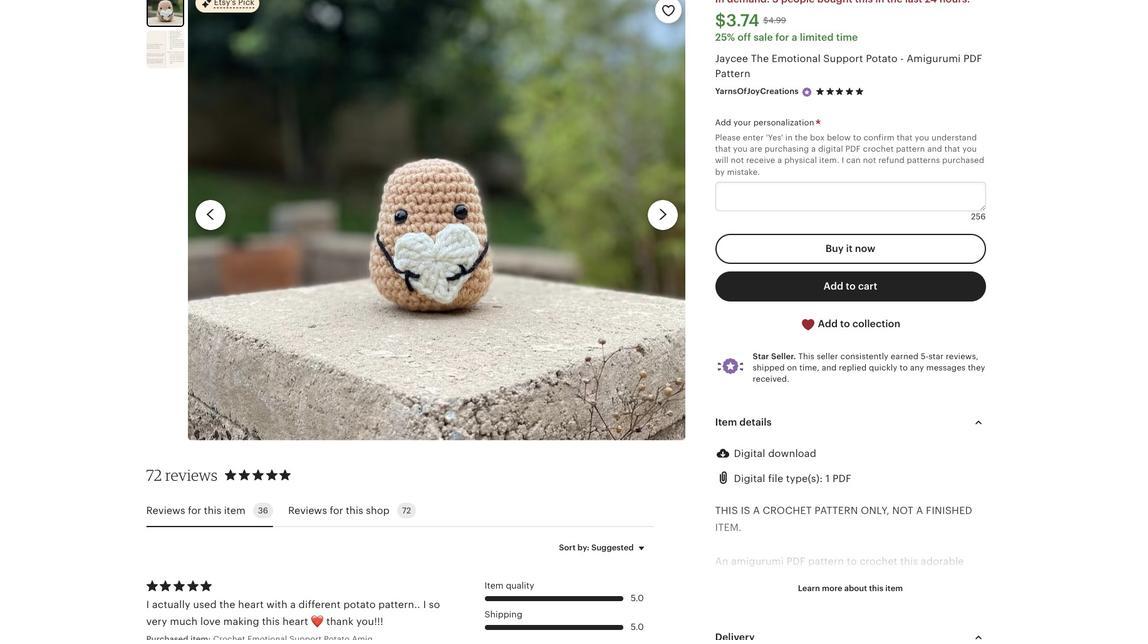 Task type: describe. For each thing, give the bounding box(es) containing it.
emotional
[[772, 53, 821, 65]]

any
[[911, 363, 925, 372]]

this
[[799, 352, 815, 361]]

now
[[856, 243, 876, 255]]

purchased
[[943, 156, 985, 165]]

this inside an amigurumi pdf pattern to crochet this adorable emotional support potato. includes 2 versions: color and/or black & white for printing.
[[901, 556, 919, 568]]

learn more about this item button
[[789, 577, 913, 600]]

type(s):
[[787, 472, 823, 484]]

$4.99
[[764, 15, 787, 25]]

potato
[[866, 53, 898, 65]]

item inside dropdown button
[[886, 584, 904, 593]]

pattern
[[716, 68, 751, 80]]

collection
[[853, 318, 901, 330]]

1 jaycee the emotional support potato amigurumi pdf pattern image 1 image from the left
[[148, 0, 183, 26]]

pdf inside the jaycee the emotional support potato - amigurumi pdf pattern
[[964, 53, 983, 65]]

shipped
[[753, 363, 785, 372]]

not
[[893, 505, 914, 516]]

amigurumi
[[732, 556, 784, 568]]

seller
[[817, 352, 839, 361]]

learn more about this item
[[799, 584, 904, 593]]

earned
[[891, 352, 919, 361]]

72 reviews
[[146, 465, 218, 484]]

so
[[429, 599, 440, 611]]

pdf inside an amigurumi pdf pattern to crochet this adorable emotional support potato. includes 2 versions: color and/or black & white for printing.
[[787, 556, 806, 568]]

and inside please enter 'yes' in the box below to confirm that you understand that you are purchasing a digital pdf crochet pattern and that you will not receive a physical item. i can not refund patterns purchased by mistake.
[[928, 144, 943, 154]]

2 not from the left
[[864, 156, 877, 165]]

digital for digital file type(s): 1 pdf
[[734, 472, 766, 484]]

enter
[[743, 133, 764, 142]]

sort by: suggested
[[559, 543, 634, 553]]

reviews for this shop
[[288, 505, 390, 516]]

pdf inside please enter 'yes' in the box below to confirm that you understand that you are purchasing a digital pdf crochet pattern and that you will not receive a physical item. i can not refund patterns purchased by mistake.
[[846, 144, 861, 154]]

the inside please enter 'yes' in the box below to confirm that you understand that you are purchasing a digital pdf crochet pattern and that you will not receive a physical item. i can not refund patterns purchased by mistake.
[[795, 133, 808, 142]]

digital
[[819, 144, 844, 154]]

and inside this seller consistently earned 5-star reviews, shipped on time, and replied quickly to any messages they received.
[[822, 363, 837, 372]]

2 horizontal spatial that
[[945, 144, 961, 154]]

support
[[767, 573, 806, 585]]

actually
[[152, 599, 190, 611]]

36
[[258, 506, 268, 516]]

1 horizontal spatial heart
[[283, 616, 308, 628]]

add for add your personalization
[[716, 118, 732, 127]]

a down box at the top of page
[[812, 144, 816, 154]]

0 horizontal spatial i
[[146, 599, 149, 611]]

for down the reviews
[[188, 505, 201, 516]]

buy it now button
[[716, 234, 986, 264]]

to inside this seller consistently earned 5-star reviews, shipped on time, and replied quickly to any messages they received.
[[900, 363, 908, 372]]

physical
[[785, 156, 818, 165]]

your
[[734, 118, 752, 127]]

potato.
[[809, 573, 844, 585]]

sale
[[754, 32, 774, 43]]

only,
[[861, 505, 890, 516]]

an
[[716, 556, 729, 568]]

for down $4.99
[[776, 32, 790, 43]]

add to collection
[[816, 318, 901, 330]]

crochet
[[763, 505, 812, 516]]

please enter 'yes' in the box below to confirm that you understand that you are purchasing a digital pdf crochet pattern and that you will not receive a physical item. i can not refund patterns purchased by mistake.
[[716, 133, 985, 176]]

to inside please enter 'yes' in the box below to confirm that you understand that you are purchasing a digital pdf crochet pattern and that you will not receive a physical item. i can not refund patterns purchased by mistake.
[[854, 133, 862, 142]]

i inside please enter 'yes' in the box below to confirm that you understand that you are purchasing a digital pdf crochet pattern and that you will not receive a physical item. i can not refund patterns purchased by mistake.
[[842, 156, 845, 165]]

crochet inside an amigurumi pdf pattern to crochet this adorable emotional support potato. includes 2 versions: color and/or black & white for printing.
[[860, 556, 898, 568]]

sort
[[559, 543, 576, 553]]

used
[[193, 599, 217, 611]]

jaycee the emotional support potato amigurumi pdf pattern image 2 image
[[146, 31, 184, 68]]

yarnsofjoycreations
[[716, 87, 799, 96]]

making
[[224, 616, 259, 628]]

much
[[170, 616, 198, 628]]

more
[[823, 584, 843, 593]]

seller.
[[772, 352, 797, 361]]

to inside button
[[841, 318, 851, 330]]

thank
[[327, 616, 354, 628]]

they
[[969, 363, 986, 372]]

256
[[972, 212, 986, 221]]

buy
[[826, 243, 844, 255]]

pattern inside please enter 'yes' in the box below to confirm that you understand that you are purchasing a digital pdf crochet pattern and that you will not receive a physical item. i can not refund patterns purchased by mistake.
[[897, 144, 926, 154]]

star_seller image
[[802, 86, 813, 98]]

mistake.
[[728, 167, 761, 176]]

this seller consistently earned 5-star reviews, shipped on time, and replied quickly to any messages they received.
[[753, 352, 986, 384]]

versions:
[[769, 590, 812, 602]]

0 horizontal spatial you
[[734, 144, 748, 154]]

&
[[907, 590, 914, 602]]

this inside i actually used the heart with a different potato pattern.. i so very much love making this heart ❤️ thank you!!!
[[262, 616, 280, 628]]

item.
[[716, 522, 742, 533]]

an amigurumi pdf pattern to crochet this adorable emotional support potato. includes 2 versions: color and/or black & white for printing.
[[716, 556, 965, 619]]

can
[[847, 156, 861, 165]]

about
[[845, 584, 868, 593]]

personalization
[[754, 118, 815, 127]]

the inside i actually used the heart with a different potato pattern.. i so very much love making this heart ❤️ thank you!!!
[[220, 599, 236, 611]]

2 jaycee the emotional support potato amigurumi pdf pattern image 1 image from the left
[[188, 0, 686, 440]]

black
[[878, 590, 904, 602]]

shipping
[[485, 609, 523, 619]]

for inside an amigurumi pdf pattern to crochet this adorable emotional support potato. includes 2 versions: color and/or black & white for printing.
[[947, 590, 960, 602]]

confirm
[[864, 133, 895, 142]]

star
[[753, 352, 770, 361]]

yarnsofjoycreations link
[[716, 87, 799, 96]]

white
[[917, 590, 944, 602]]

this left shop
[[346, 505, 363, 516]]

replied
[[839, 363, 867, 372]]

with
[[267, 599, 288, 611]]

for left shop
[[330, 505, 343, 516]]

patterns
[[908, 156, 941, 165]]

this is a crochet pattern only, not a finished item.
[[716, 505, 973, 533]]

refund
[[879, 156, 905, 165]]

digital for digital download
[[734, 448, 766, 460]]

a inside i actually used the heart with a different potato pattern.. i so very much love making this heart ❤️ thank you!!!
[[290, 599, 296, 611]]

digital download
[[734, 448, 817, 460]]

by
[[716, 167, 725, 176]]

cart
[[859, 280, 878, 292]]

understand
[[932, 133, 978, 142]]

sort by: suggested button
[[550, 535, 659, 561]]



Task type: vqa. For each thing, say whether or not it's contained in the screenshot.
rightmost the Buy
no



Task type: locate. For each thing, give the bounding box(es) containing it.
1 horizontal spatial 72
[[402, 506, 411, 516]]

add inside button
[[824, 280, 844, 292]]

1 horizontal spatial the
[[795, 133, 808, 142]]

to right below
[[854, 133, 862, 142]]

1 vertical spatial and
[[822, 363, 837, 372]]

star seller.
[[753, 352, 797, 361]]

0 vertical spatial digital
[[734, 448, 766, 460]]

reviews for reviews for this item
[[146, 505, 185, 516]]

1 reviews from the left
[[146, 505, 185, 516]]

0 vertical spatial and
[[928, 144, 943, 154]]

0 vertical spatial item
[[716, 417, 738, 428]]

-
[[901, 53, 905, 65]]

received.
[[753, 374, 790, 384]]

add inside button
[[819, 318, 838, 330]]

0 horizontal spatial a
[[754, 505, 761, 516]]

to down earned
[[900, 363, 908, 372]]

i up very
[[146, 599, 149, 611]]

add up seller
[[819, 318, 838, 330]]

item left 'details' on the bottom right
[[716, 417, 738, 428]]

1 5.0 from the top
[[631, 593, 644, 603]]

2 a from the left
[[917, 505, 924, 516]]

add for add to collection
[[819, 318, 838, 330]]

0 vertical spatial item
[[224, 505, 246, 516]]

item details button
[[704, 408, 998, 438]]

jaycee the emotional support potato - amigurumi pdf pattern
[[716, 53, 983, 80]]

time
[[837, 32, 859, 43]]

$3.74 $4.99
[[716, 11, 787, 30]]

you up purchased
[[963, 144, 978, 154]]

25%
[[716, 32, 735, 43]]

add for add to cart
[[824, 280, 844, 292]]

the up making
[[220, 599, 236, 611]]

color
[[815, 590, 840, 602]]

2 digital from the top
[[734, 472, 766, 484]]

pdf up support
[[787, 556, 806, 568]]

0 horizontal spatial the
[[220, 599, 236, 611]]

this left adorable
[[901, 556, 919, 568]]

2 horizontal spatial you
[[963, 144, 978, 154]]

time,
[[800, 363, 820, 372]]

by:
[[578, 543, 590, 553]]

adorable
[[921, 556, 965, 568]]

72 for 72 reviews
[[146, 465, 162, 484]]

this right about
[[870, 584, 884, 593]]

72 for 72
[[402, 506, 411, 516]]

72 right shop
[[402, 506, 411, 516]]

this
[[716, 505, 739, 516]]

and down seller
[[822, 363, 837, 372]]

crochet inside please enter 'yes' in the box below to confirm that you understand that you are purchasing a digital pdf crochet pattern and that you will not receive a physical item. i can not refund patterns purchased by mistake.
[[864, 144, 894, 154]]

for
[[776, 32, 790, 43], [188, 505, 201, 516], [330, 505, 343, 516], [947, 590, 960, 602]]

printing.
[[716, 607, 757, 619]]

0 horizontal spatial item
[[485, 581, 504, 591]]

tab list
[[146, 496, 654, 528]]

2 vertical spatial add
[[819, 318, 838, 330]]

amigurumi
[[907, 53, 961, 65]]

pattern
[[815, 505, 859, 516]]

0 vertical spatial crochet
[[864, 144, 894, 154]]

1 horizontal spatial and
[[928, 144, 943, 154]]

item left & on the right bottom of the page
[[886, 584, 904, 593]]

0 horizontal spatial jaycee the emotional support potato amigurumi pdf pattern image 1 image
[[148, 0, 183, 26]]

1 horizontal spatial that
[[897, 133, 913, 142]]

1 vertical spatial digital
[[734, 472, 766, 484]]

5.0 for shipping
[[631, 622, 644, 632]]

item for item quality
[[485, 581, 504, 591]]

pdf up the can in the right of the page
[[846, 144, 861, 154]]

2 reviews from the left
[[288, 505, 327, 516]]

5-
[[921, 352, 929, 361]]

1 horizontal spatial pattern
[[897, 144, 926, 154]]

includes
[[716, 590, 757, 602]]

0 vertical spatial pattern
[[897, 144, 926, 154]]

are
[[750, 144, 763, 154]]

1
[[826, 472, 830, 484]]

1 horizontal spatial reviews
[[288, 505, 327, 516]]

receive
[[747, 156, 776, 165]]

pattern up patterns
[[897, 144, 926, 154]]

tab list containing reviews for this item
[[146, 496, 654, 528]]

jaycee the emotional support potato amigurumi pdf pattern image 1 image
[[148, 0, 183, 26], [188, 0, 686, 440]]

1 vertical spatial heart
[[283, 616, 308, 628]]

72
[[146, 465, 162, 484], [402, 506, 411, 516]]

2 horizontal spatial i
[[842, 156, 845, 165]]

item for item details
[[716, 417, 738, 428]]

add to collection button
[[716, 309, 986, 340]]

0 horizontal spatial heart
[[238, 599, 264, 611]]

1 a from the left
[[754, 505, 761, 516]]

and
[[928, 144, 943, 154], [822, 363, 837, 372]]

a down purchasing at right top
[[778, 156, 783, 165]]

this down the reviews
[[204, 505, 222, 516]]

0 vertical spatial the
[[795, 133, 808, 142]]

item details
[[716, 417, 772, 428]]

to inside button
[[846, 280, 856, 292]]

digital down 'details' on the bottom right
[[734, 448, 766, 460]]

crochet down confirm
[[864, 144, 894, 154]]

digital left file
[[734, 472, 766, 484]]

will
[[716, 156, 729, 165]]

add up please
[[716, 118, 732, 127]]

suggested
[[592, 543, 634, 553]]

on
[[788, 363, 798, 372]]

1 vertical spatial 5.0
[[631, 622, 644, 632]]

1 horizontal spatial a
[[917, 505, 924, 516]]

you left are on the right of page
[[734, 144, 748, 154]]

reviews right 36
[[288, 505, 327, 516]]

jaycee
[[716, 53, 749, 65]]

a
[[792, 32, 798, 43], [812, 144, 816, 154], [778, 156, 783, 165], [290, 599, 296, 611]]

support
[[824, 53, 864, 65]]

72 inside tab list
[[402, 506, 411, 516]]

heart up making
[[238, 599, 264, 611]]

1 horizontal spatial jaycee the emotional support potato amigurumi pdf pattern image 1 image
[[188, 0, 686, 440]]

this inside dropdown button
[[870, 584, 884, 593]]

1 not from the left
[[731, 156, 745, 165]]

0 horizontal spatial pattern
[[809, 556, 845, 568]]

a up emotional
[[792, 32, 798, 43]]

item inside dropdown button
[[716, 417, 738, 428]]

1 horizontal spatial item
[[716, 417, 738, 428]]

details
[[740, 417, 772, 428]]

25% off sale for a limited time
[[716, 32, 859, 43]]

item left 36
[[224, 505, 246, 516]]

crochet
[[864, 144, 894, 154], [860, 556, 898, 568]]

to left collection
[[841, 318, 851, 330]]

pattern inside an amigurumi pdf pattern to crochet this adorable emotional support potato. includes 2 versions: color and/or black & white for printing.
[[809, 556, 845, 568]]

reviews for reviews for this shop
[[288, 505, 327, 516]]

72 left the reviews
[[146, 465, 162, 484]]

heart left ❤️
[[283, 616, 308, 628]]

not
[[731, 156, 745, 165], [864, 156, 877, 165]]

in
[[786, 133, 793, 142]]

1 digital from the top
[[734, 448, 766, 460]]

to left cart
[[846, 280, 856, 292]]

file
[[769, 472, 784, 484]]

pdf right 1
[[833, 472, 852, 484]]

add left cart
[[824, 280, 844, 292]]

1 vertical spatial add
[[824, 280, 844, 292]]

box
[[811, 133, 825, 142]]

1 vertical spatial crochet
[[860, 556, 898, 568]]

quality
[[506, 581, 535, 591]]

messages
[[927, 363, 966, 372]]

heart
[[238, 599, 264, 611], [283, 616, 308, 628]]

quickly
[[870, 363, 898, 372]]

i actually used the heart with a different potato pattern.. i so very much love making this heart ❤️ thank you!!!
[[146, 599, 440, 628]]

item inside tab list
[[224, 505, 246, 516]]

pattern up "potato."
[[809, 556, 845, 568]]

reviews down 72 reviews
[[146, 505, 185, 516]]

i
[[842, 156, 845, 165], [146, 599, 149, 611], [423, 599, 426, 611]]

0 vertical spatial 5.0
[[631, 593, 644, 603]]

0 horizontal spatial not
[[731, 156, 745, 165]]

reviews,
[[947, 352, 979, 361]]

the right in
[[795, 133, 808, 142]]

pdf right amigurumi on the right top of page
[[964, 53, 983, 65]]

it
[[847, 243, 853, 255]]

potato
[[344, 599, 376, 611]]

0 horizontal spatial reviews
[[146, 505, 185, 516]]

add
[[716, 118, 732, 127], [824, 280, 844, 292], [819, 318, 838, 330]]

2 5.0 from the top
[[631, 622, 644, 632]]

0 vertical spatial add
[[716, 118, 732, 127]]

for right white
[[947, 590, 960, 602]]

i left the can in the right of the page
[[842, 156, 845, 165]]

1 vertical spatial 72
[[402, 506, 411, 516]]

a right not on the right bottom of the page
[[917, 505, 924, 516]]

0 horizontal spatial item
[[224, 505, 246, 516]]

item quality
[[485, 581, 535, 591]]

1 vertical spatial pattern
[[809, 556, 845, 568]]

below
[[827, 133, 852, 142]]

the
[[795, 133, 808, 142], [220, 599, 236, 611]]

a right is
[[754, 505, 761, 516]]

item
[[716, 417, 738, 428], [485, 581, 504, 591]]

buy it now
[[826, 243, 876, 255]]

0 vertical spatial 72
[[146, 465, 162, 484]]

1 horizontal spatial you
[[915, 133, 930, 142]]

1 vertical spatial item
[[485, 581, 504, 591]]

add your personalization
[[716, 118, 817, 127]]

and/or
[[843, 590, 875, 602]]

this down with
[[262, 616, 280, 628]]

purchasing
[[765, 144, 810, 154]]

add to cart
[[824, 280, 878, 292]]

1 horizontal spatial i
[[423, 599, 426, 611]]

i left so
[[423, 599, 426, 611]]

0 horizontal spatial that
[[716, 144, 731, 154]]

$3.74
[[716, 11, 760, 30]]

that up will
[[716, 144, 731, 154]]

0 horizontal spatial and
[[822, 363, 837, 372]]

to inside an amigurumi pdf pattern to crochet this adorable emotional support potato. includes 2 versions: color and/or black & white for printing.
[[847, 556, 857, 568]]

that right confirm
[[897, 133, 913, 142]]

a
[[754, 505, 761, 516], [917, 505, 924, 516]]

1 horizontal spatial item
[[886, 584, 904, 593]]

to up "learn more about this item"
[[847, 556, 857, 568]]

digital file type(s): 1 pdf
[[734, 472, 852, 484]]

5.0
[[631, 593, 644, 603], [631, 622, 644, 632]]

is
[[741, 505, 751, 516]]

not up mistake.
[[731, 156, 745, 165]]

1 horizontal spatial not
[[864, 156, 877, 165]]

you up patterns
[[915, 133, 930, 142]]

that down understand
[[945, 144, 961, 154]]

Add your personalization text field
[[716, 182, 986, 211]]

not right the can in the right of the page
[[864, 156, 877, 165]]

item left quality at left
[[485, 581, 504, 591]]

different
[[299, 599, 341, 611]]

2
[[760, 590, 766, 602]]

and up patterns
[[928, 144, 943, 154]]

a right with
[[290, 599, 296, 611]]

crochet up about
[[860, 556, 898, 568]]

5.0 for item quality
[[631, 593, 644, 603]]

please
[[716, 133, 741, 142]]

download
[[769, 448, 817, 460]]

1 vertical spatial the
[[220, 599, 236, 611]]

1 vertical spatial item
[[886, 584, 904, 593]]

0 horizontal spatial 72
[[146, 465, 162, 484]]

0 vertical spatial heart
[[238, 599, 264, 611]]



